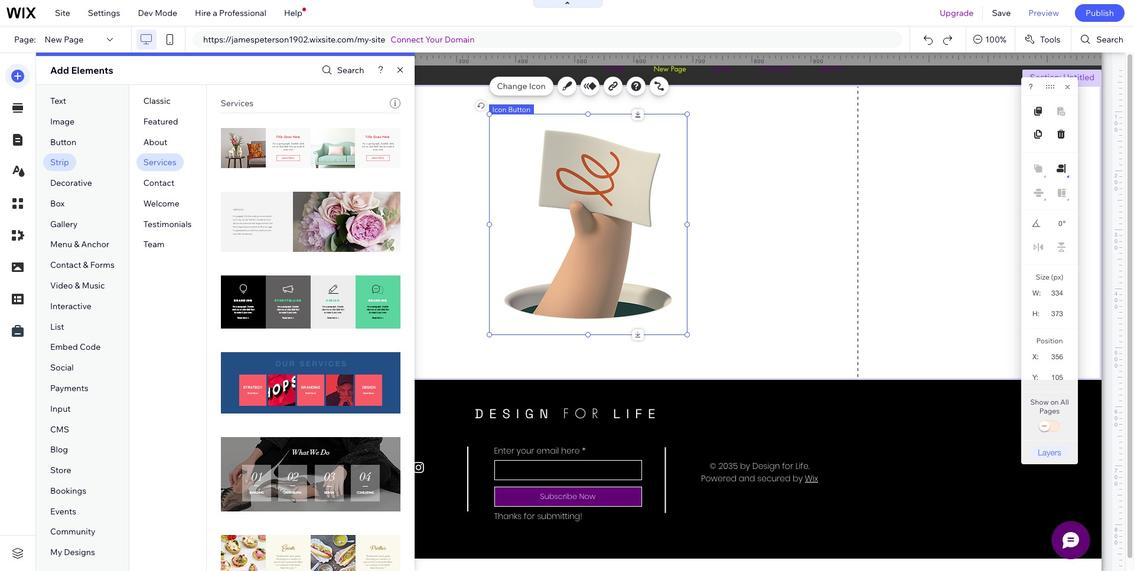Task type: locate. For each thing, give the bounding box(es) containing it.
1 vertical spatial search button
[[319, 62, 364, 79]]

connect
[[391, 34, 424, 45]]

& right menu
[[74, 240, 79, 250]]

0 horizontal spatial services
[[143, 157, 176, 168]]

all
[[1061, 398, 1069, 407]]

icon down change
[[492, 105, 507, 114]]

blog
[[50, 445, 68, 456]]

button down change icon
[[508, 105, 531, 114]]

new page
[[45, 34, 84, 45]]

0 horizontal spatial icon
[[492, 105, 507, 114]]

0 vertical spatial contact
[[143, 178, 174, 189]]

icon
[[529, 81, 546, 92], [492, 105, 507, 114]]

0 horizontal spatial button
[[50, 137, 76, 147]]

1 horizontal spatial button
[[508, 105, 531, 114]]

search button down publish button
[[1072, 27, 1134, 53]]

pages
[[1040, 407, 1060, 416]]

on
[[1051, 398, 1059, 407]]

your
[[426, 34, 443, 45]]

contact up video
[[50, 260, 81, 271]]

publish
[[1086, 8, 1114, 18]]

position
[[1036, 337, 1063, 346]]

&
[[74, 240, 79, 250], [83, 260, 88, 271], [75, 281, 80, 291]]

embed code
[[50, 342, 101, 353]]

1 vertical spatial services
[[143, 157, 176, 168]]

https://jamespeterson1902.wixsite.com/my-
[[203, 34, 372, 45]]

icon button
[[492, 105, 531, 114]]

1 horizontal spatial search button
[[1072, 27, 1134, 53]]

1 vertical spatial contact
[[50, 260, 81, 271]]

switch
[[1038, 419, 1062, 435]]

code
[[80, 342, 101, 353]]

& left forms
[[83, 260, 88, 271]]

& for menu
[[74, 240, 79, 250]]

bookings
[[50, 486, 86, 497]]

0 horizontal spatial contact
[[50, 260, 81, 271]]

contact up the "welcome"
[[143, 178, 174, 189]]

2 vertical spatial &
[[75, 281, 80, 291]]

& for contact
[[83, 260, 88, 271]]

0 horizontal spatial search button
[[319, 62, 364, 79]]

change icon
[[497, 81, 546, 92]]

1 horizontal spatial contact
[[143, 178, 174, 189]]

& right video
[[75, 281, 80, 291]]

tools
[[1040, 34, 1061, 45]]

classic
[[143, 96, 171, 106]]

new
[[45, 34, 62, 45]]

section: untitled
[[1030, 72, 1095, 83]]

video
[[50, 281, 73, 291]]

hire
[[195, 8, 211, 18]]

video & music
[[50, 281, 105, 291]]

0 vertical spatial search
[[1097, 34, 1124, 45]]

elements
[[71, 64, 113, 76]]

search down https://jamespeterson1902.wixsite.com/my-site connect your domain
[[337, 65, 364, 76]]

designs
[[64, 548, 95, 558]]

search
[[1097, 34, 1124, 45], [337, 65, 364, 76]]

preview button
[[1020, 0, 1068, 26]]

0 vertical spatial button
[[508, 105, 531, 114]]

social
[[50, 363, 74, 373]]

size
[[1036, 273, 1050, 282]]

button down image in the left of the page
[[50, 137, 76, 147]]

0 vertical spatial &
[[74, 240, 79, 250]]

settings
[[88, 8, 120, 18]]

payments
[[50, 383, 88, 394]]

0 vertical spatial services
[[221, 98, 254, 108]]

contact for contact
[[143, 178, 174, 189]]

700
[[695, 58, 706, 64]]

search down publish button
[[1097, 34, 1124, 45]]

1 vertical spatial &
[[83, 260, 88, 271]]

search button
[[1072, 27, 1134, 53], [319, 62, 364, 79]]

None text field
[[1045, 349, 1068, 365]]

team
[[143, 240, 164, 250]]

icon right change
[[529, 81, 546, 92]]

search button down https://jamespeterson1902.wixsite.com/my-site connect your domain
[[319, 62, 364, 79]]

h:
[[1033, 310, 1040, 318]]

featured
[[143, 116, 178, 127]]

a
[[213, 8, 217, 18]]

None text field
[[1047, 216, 1063, 232], [1045, 285, 1068, 301], [1046, 306, 1068, 322], [1045, 370, 1068, 386], [1047, 216, 1063, 232], [1045, 285, 1068, 301], [1046, 306, 1068, 322], [1045, 370, 1068, 386]]

hire a professional
[[195, 8, 266, 18]]

save button
[[983, 0, 1020, 26]]

professional
[[219, 8, 266, 18]]

menu
[[50, 240, 72, 250]]

1 vertical spatial button
[[50, 137, 76, 147]]

preview
[[1029, 8, 1059, 18]]

add elements
[[50, 64, 113, 76]]

interactive
[[50, 301, 91, 312]]

button
[[508, 105, 531, 114], [50, 137, 76, 147]]

https://jamespeterson1902.wixsite.com/my-site connect your domain
[[203, 34, 475, 45]]

1 horizontal spatial services
[[221, 98, 254, 108]]

cms
[[50, 424, 69, 435]]

y:
[[1033, 374, 1039, 382]]

testimonials
[[143, 219, 192, 230]]

°
[[1063, 220, 1066, 228]]

dev mode
[[138, 8, 177, 18]]

0 vertical spatial icon
[[529, 81, 546, 92]]

1 vertical spatial search
[[337, 65, 364, 76]]

600
[[636, 58, 647, 64]]

music
[[82, 281, 105, 291]]

0 horizontal spatial search
[[337, 65, 364, 76]]

contact
[[143, 178, 174, 189], [50, 260, 81, 271]]



Task type: vqa. For each thing, say whether or not it's contained in the screenshot.
available.
no



Task type: describe. For each thing, give the bounding box(es) containing it.
dev
[[138, 8, 153, 18]]

text
[[50, 96, 66, 106]]

about
[[143, 137, 167, 147]]

decorative
[[50, 178, 92, 189]]

store
[[50, 466, 71, 476]]

events
[[50, 507, 76, 517]]

community
[[50, 527, 95, 538]]

section:
[[1030, 72, 1062, 83]]

publish button
[[1075, 4, 1125, 22]]

tools button
[[1015, 27, 1071, 53]]

900
[[813, 58, 824, 64]]

add
[[50, 64, 69, 76]]

change
[[497, 81, 527, 92]]

save
[[992, 8, 1011, 18]]

list
[[50, 322, 64, 332]]

400
[[518, 58, 528, 64]]

500
[[577, 58, 588, 64]]

100% button
[[967, 27, 1015, 53]]

100%
[[986, 34, 1007, 45]]

my
[[50, 548, 62, 558]]

forms
[[90, 260, 114, 271]]

? button
[[1029, 83, 1033, 91]]

layers
[[1038, 448, 1062, 458]]

page
[[64, 34, 84, 45]]

strip
[[50, 157, 69, 168]]

embed
[[50, 342, 78, 353]]

300
[[459, 58, 469, 64]]

image
[[50, 116, 75, 127]]

w:
[[1033, 289, 1041, 298]]

1 horizontal spatial icon
[[529, 81, 546, 92]]

input
[[50, 404, 71, 415]]

my designs
[[50, 548, 95, 558]]

untitled
[[1064, 72, 1095, 83]]

& for video
[[75, 281, 80, 291]]

0 vertical spatial search button
[[1072, 27, 1134, 53]]

?
[[1029, 83, 1033, 91]]

help
[[284, 8, 302, 18]]

welcome
[[143, 198, 179, 209]]

800
[[754, 58, 765, 64]]

1 vertical spatial icon
[[492, 105, 507, 114]]

(px)
[[1051, 273, 1064, 282]]

show
[[1030, 398, 1049, 407]]

site
[[372, 34, 385, 45]]

upgrade
[[940, 8, 974, 18]]

box
[[50, 198, 65, 209]]

site
[[55, 8, 70, 18]]

size (px)
[[1036, 273, 1064, 282]]

layers button
[[1031, 447, 1069, 459]]

1 horizontal spatial search
[[1097, 34, 1124, 45]]

menu & anchor
[[50, 240, 109, 250]]

contact & forms
[[50, 260, 114, 271]]

mode
[[155, 8, 177, 18]]

anchor
[[81, 240, 109, 250]]

domain
[[445, 34, 475, 45]]

x:
[[1033, 353, 1039, 362]]

gallery
[[50, 219, 78, 230]]

contact for contact & forms
[[50, 260, 81, 271]]

show on all pages
[[1030, 398, 1069, 416]]



